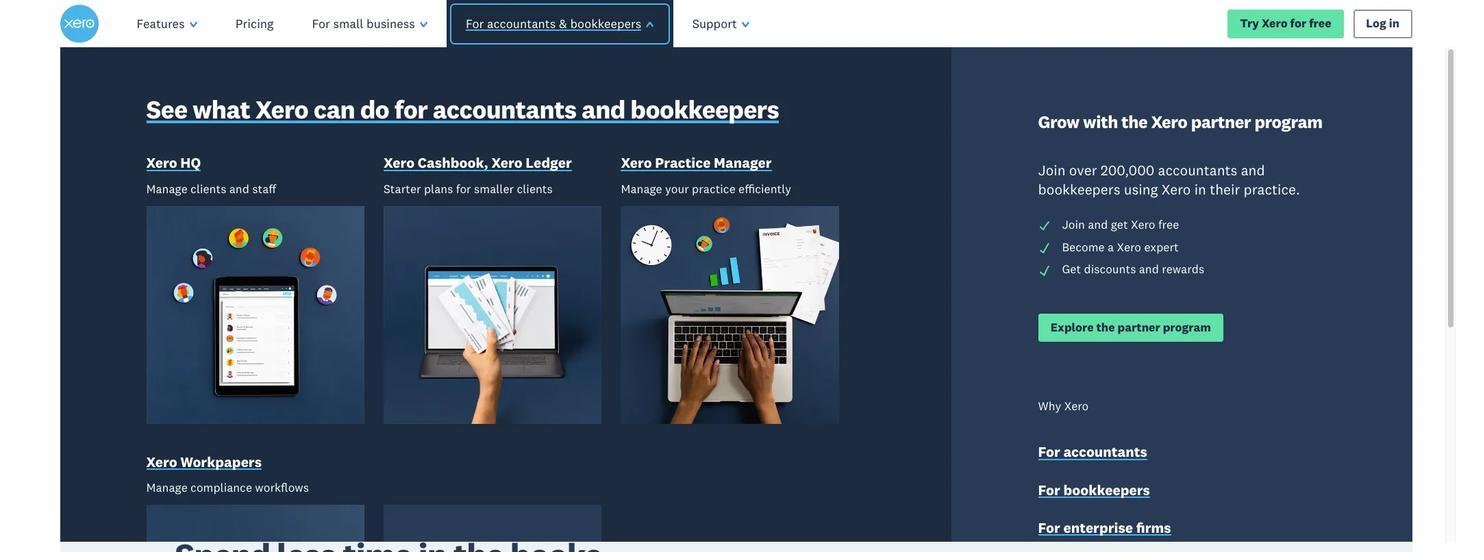 Task type: locate. For each thing, give the bounding box(es) containing it.
1 included image from the top
[[1038, 220, 1050, 232]]

bookkeepers down over at the top of the page
[[1038, 180, 1120, 198]]

1 horizontal spatial with
[[1083, 111, 1118, 133]]

manage
[[146, 181, 188, 196], [621, 181, 662, 196], [146, 480, 188, 495]]

love
[[425, 137, 533, 209]]

bookkeepers right &
[[570, 16, 641, 32]]

0 vertical spatial for
[[1290, 16, 1306, 31]]

1 vertical spatial what
[[175, 137, 306, 209]]

what for learn
[[222, 390, 250, 405]]

1 vertical spatial for
[[394, 93, 428, 126]]

2 vertical spatial for
[[456, 181, 471, 196]]

join for join over 200,000 accountants and bookkeepers using xero in their practice.
[[1038, 161, 1066, 180]]

clients down hq on the left
[[191, 181, 226, 196]]

for for for accountants
[[1038, 443, 1060, 461]]

clients down ledger
[[517, 181, 553, 196]]

accountants
[[487, 16, 556, 32], [433, 93, 576, 126], [1158, 161, 1237, 180], [1063, 443, 1147, 461]]

1 horizontal spatial do
[[360, 93, 389, 126]]

xero
[[1262, 16, 1288, 31], [255, 93, 308, 126], [1151, 111, 1187, 133], [146, 154, 177, 172], [384, 154, 415, 172], [491, 154, 522, 172], [621, 154, 652, 172], [1162, 180, 1191, 198], [302, 189, 423, 261], [1131, 217, 1155, 232], [1117, 239, 1141, 255], [253, 390, 279, 405], [1064, 399, 1089, 414], [146, 453, 177, 471]]

small
[[333, 16, 363, 32]]

1 vertical spatial with
[[175, 189, 290, 261]]

for bookkeepers
[[1038, 481, 1150, 499]]

bookkeepers up for enterprise firms
[[1063, 481, 1150, 499]]

xero inside xero practice manager 'link'
[[621, 154, 652, 172]]

the up 200,000
[[1121, 111, 1147, 133]]

try
[[1240, 16, 1259, 31]]

pricing
[[235, 16, 274, 32]]

0 vertical spatial do
[[360, 93, 389, 126]]

free left log
[[1309, 16, 1331, 31]]

explore the partner program
[[1051, 320, 1211, 335]]

for for for small business
[[312, 16, 330, 32]]

compare all plans
[[359, 390, 460, 405]]

starter plans for smaller clients
[[384, 181, 553, 196]]

starter
[[384, 181, 421, 196]]

partner
[[1191, 111, 1251, 133], [1118, 320, 1160, 335]]

practice
[[655, 154, 711, 172]]

0 vertical spatial what
[[193, 93, 250, 126]]

in left their
[[1194, 180, 1206, 198]]

all
[[413, 390, 427, 405]]

0 vertical spatial included image
[[1038, 220, 1050, 232]]

partner up their
[[1191, 111, 1251, 133]]

2 vertical spatial what
[[222, 390, 250, 405]]

xero cashbook, xero ledger link
[[384, 154, 572, 175]]

1 horizontal spatial for
[[456, 181, 471, 196]]

clients
[[191, 181, 226, 196], [517, 181, 553, 196]]

features
[[137, 16, 185, 32]]

bookkeepers inside join over 200,000 accountants and bookkeepers using xero in their practice.
[[1038, 180, 1120, 198]]

with
[[1083, 111, 1118, 133], [175, 189, 290, 261]]

for
[[312, 16, 330, 32], [466, 16, 484, 32], [1038, 443, 1060, 461], [1038, 481, 1060, 499], [1038, 518, 1060, 537]]

for down cashbook,
[[456, 181, 471, 196]]

join inside join over 200,000 accountants and bookkeepers using xero in their practice.
[[1038, 161, 1066, 180]]

0 horizontal spatial program
[[1163, 320, 1211, 335]]

plans
[[424, 181, 453, 196], [429, 390, 460, 405]]

0 horizontal spatial in
[[1194, 180, 1206, 198]]

join up become
[[1062, 217, 1085, 232]]

&
[[559, 16, 567, 32]]

accountants left &
[[487, 16, 556, 32]]

1 vertical spatial do
[[304, 390, 318, 405]]

1 horizontal spatial clients
[[517, 181, 553, 196]]

xero practice manager
[[621, 154, 772, 172]]

and inside join over 200,000 accountants and bookkeepers using xero in their practice.
[[1241, 161, 1265, 180]]

get discounts and rewards
[[1062, 262, 1204, 277]]

plans right all
[[429, 390, 460, 405]]

business
[[367, 16, 415, 32]]

0 horizontal spatial free
[[1158, 217, 1179, 232]]

1 horizontal spatial in
[[1389, 16, 1400, 31]]

1 vertical spatial plans
[[429, 390, 460, 405]]

join
[[1038, 161, 1066, 180], [1062, 217, 1085, 232]]

for for for bookkeepers
[[1038, 481, 1060, 499]]

for for for enterprise firms
[[1038, 518, 1060, 537]]

rewards
[[1162, 262, 1204, 277]]

partner down get discounts and rewards
[[1118, 320, 1160, 335]]

xero hq
[[146, 154, 201, 172]]

1 horizontal spatial partner
[[1191, 111, 1251, 133]]

0 horizontal spatial partner
[[1118, 320, 1160, 335]]

program
[[1254, 111, 1322, 133], [1163, 320, 1211, 335]]

2 included image from the top
[[1038, 242, 1050, 254]]

in
[[1389, 16, 1400, 31], [1194, 180, 1206, 198]]

xero homepage image
[[60, 5, 98, 43]]

1 vertical spatial free
[[1158, 217, 1179, 232]]

1 horizontal spatial can
[[313, 93, 355, 126]]

0 vertical spatial program
[[1254, 111, 1322, 133]]

1 vertical spatial join
[[1062, 217, 1085, 232]]

back
[[280, 86, 407, 158]]

get
[[1111, 217, 1128, 232]]

xero hq link
[[146, 154, 201, 175]]

with inside back to what you love with xero accounting software
[[175, 189, 290, 261]]

a
[[1108, 239, 1114, 255]]

support button
[[673, 0, 769, 48]]

for right try on the top right of page
[[1290, 16, 1306, 31]]

for up cashbook,
[[394, 93, 428, 126]]

0 horizontal spatial clients
[[191, 181, 226, 196]]

become a xero expert
[[1062, 239, 1179, 255]]

xero inside join over 200,000 accountants and bookkeepers using xero in their practice.
[[1162, 180, 1191, 198]]

manage down xero workpapers link
[[146, 480, 188, 495]]

accountants inside join over 200,000 accountants and bookkeepers using xero in their practice.
[[1158, 161, 1237, 180]]

the right explore
[[1096, 320, 1115, 335]]

0 vertical spatial join
[[1038, 161, 1066, 180]]

why xero
[[1038, 399, 1089, 414]]

plans down cashbook,
[[424, 181, 453, 196]]

bookkeepers
[[570, 16, 641, 32], [630, 93, 779, 126], [1038, 180, 1120, 198], [1063, 481, 1150, 499]]

and
[[582, 93, 625, 126], [1241, 161, 1265, 180], [229, 181, 249, 196], [1088, 217, 1108, 232], [1139, 262, 1159, 277]]

accountants up their
[[1158, 161, 1237, 180]]

1 vertical spatial the
[[1096, 320, 1115, 335]]

0 vertical spatial the
[[1121, 111, 1147, 133]]

manager
[[714, 154, 772, 172]]

join left over at the top of the page
[[1038, 161, 1066, 180]]

xero inside xero workpapers link
[[146, 453, 177, 471]]

in right log
[[1389, 16, 1400, 31]]

1 vertical spatial in
[[1194, 180, 1206, 198]]

0 vertical spatial in
[[1389, 16, 1400, 31]]

for
[[1290, 16, 1306, 31], [394, 93, 428, 126], [456, 181, 471, 196]]

0 vertical spatial with
[[1083, 111, 1118, 133]]

features button
[[117, 0, 216, 48]]

for accountants & bookkeepers button
[[442, 0, 678, 48]]

manage down xero hq link
[[146, 181, 188, 196]]

free
[[1309, 16, 1331, 31], [1158, 217, 1179, 232]]

in inside join over 200,000 accountants and bookkeepers using xero in their practice.
[[1194, 180, 1206, 198]]

2 horizontal spatial for
[[1290, 16, 1306, 31]]

workflows
[[255, 480, 309, 495]]

0 horizontal spatial do
[[304, 390, 318, 405]]

hq
[[180, 154, 201, 172]]

0 horizontal spatial with
[[175, 189, 290, 261]]

free up expert
[[1158, 217, 1179, 232]]

do
[[360, 93, 389, 126], [304, 390, 318, 405]]

1 vertical spatial included image
[[1038, 242, 1050, 254]]

0 vertical spatial can
[[313, 93, 355, 126]]

manage left the your
[[621, 181, 662, 196]]

1 vertical spatial can
[[281, 390, 301, 405]]

1 vertical spatial program
[[1163, 320, 1211, 335]]

included image
[[1038, 220, 1050, 232], [1038, 242, 1050, 254]]

the
[[1121, 111, 1147, 133], [1096, 320, 1115, 335]]

your
[[665, 181, 689, 196]]

grow with the xero partner program
[[1038, 111, 1322, 133]]

for accountants
[[1038, 443, 1147, 461]]

join over 200,000 accountants and bookkeepers using xero in their practice.
[[1038, 161, 1300, 198]]

join for join and get xero free
[[1062, 217, 1085, 232]]

2 clients from the left
[[517, 181, 553, 196]]

enterprise
[[1063, 518, 1133, 537]]

1 horizontal spatial free
[[1309, 16, 1331, 31]]

0 horizontal spatial can
[[281, 390, 301, 405]]

xero inside back to what you love with xero accounting software
[[302, 189, 423, 261]]

manage for workpapers
[[146, 480, 188, 495]]

for enterprise firms
[[1038, 518, 1171, 537]]



Task type: vqa. For each thing, say whether or not it's contained in the screenshot.
See Can
yes



Task type: describe. For each thing, give the bounding box(es) containing it.
why
[[1038, 399, 1061, 414]]

explore
[[1051, 320, 1094, 335]]

log in
[[1366, 16, 1400, 31]]

accounting
[[175, 241, 467, 313]]

software
[[175, 293, 404, 365]]

firms
[[1136, 518, 1171, 537]]

accountants up xero cashbook, xero ledger
[[433, 93, 576, 126]]

0 vertical spatial partner
[[1191, 111, 1251, 133]]

xero cashbook, xero ledger
[[384, 154, 572, 172]]

for for plans
[[456, 181, 471, 196]]

0 vertical spatial free
[[1309, 16, 1331, 31]]

join and get xero free
[[1062, 217, 1179, 232]]

become
[[1062, 239, 1105, 255]]

smaller
[[474, 181, 514, 196]]

included image
[[1038, 264, 1050, 277]]

1 vertical spatial partner
[[1118, 320, 1160, 335]]

support
[[692, 16, 737, 32]]

accountants inside dropdown button
[[487, 16, 556, 32]]

do for learn
[[304, 390, 318, 405]]

discounts
[[1084, 262, 1136, 277]]

grow
[[1038, 111, 1079, 133]]

0 horizontal spatial for
[[394, 93, 428, 126]]

you
[[318, 137, 413, 209]]

practice
[[692, 181, 735, 196]]

using
[[1124, 180, 1158, 198]]

what for see
[[193, 93, 250, 126]]

learn
[[188, 390, 220, 405]]

0 vertical spatial plans
[[424, 181, 453, 196]]

pricing link
[[216, 0, 293, 48]]

efficiently
[[738, 181, 791, 196]]

manage your practice efficiently
[[621, 181, 791, 196]]

xero workpapers link
[[146, 453, 262, 474]]

bookkeepers up xero practice manager
[[630, 93, 779, 126]]

log in link
[[1354, 10, 1412, 38]]

200,000
[[1101, 161, 1154, 180]]

see
[[146, 93, 187, 126]]

a xero user decorating a cake with blue icing. social proof badges surrounding the circular image. image
[[750, 48, 1412, 460]]

1 horizontal spatial the
[[1121, 111, 1147, 133]]

compare all plans link
[[359, 390, 460, 408]]

1 clients from the left
[[191, 181, 226, 196]]

can for see
[[313, 93, 355, 126]]

for for xero
[[1290, 16, 1306, 31]]

learn what xero can do
[[188, 390, 318, 405]]

bookkeepers inside dropdown button
[[570, 16, 641, 32]]

included image for become a xero expert
[[1038, 242, 1050, 254]]

for accountants link
[[1038, 443, 1147, 464]]

for for for accountants & bookkeepers
[[466, 16, 484, 32]]

manage clients and staff
[[146, 181, 276, 196]]

see what xero can do for accountants and bookkeepers link
[[146, 93, 779, 129]]

1 horizontal spatial program
[[1254, 111, 1322, 133]]

try xero for free
[[1240, 16, 1331, 31]]

to
[[419, 86, 474, 158]]

log
[[1366, 16, 1386, 31]]

for enterprise firms link
[[1038, 518, 1171, 540]]

over
[[1069, 161, 1097, 180]]

xero inside learn what xero can do link
[[253, 390, 279, 405]]

for small business button
[[293, 0, 447, 48]]

what inside back to what you love with xero accounting software
[[175, 137, 306, 209]]

can for learn
[[281, 390, 301, 405]]

xero workpapers
[[146, 453, 262, 471]]

staff
[[252, 181, 276, 196]]

for accountants & bookkeepers
[[466, 16, 641, 32]]

try xero for free link
[[1228, 10, 1344, 38]]

expert
[[1144, 239, 1179, 255]]

0 horizontal spatial the
[[1096, 320, 1115, 335]]

compliance
[[191, 480, 252, 495]]

explore the partner program link
[[1038, 314, 1224, 342]]

cashbook,
[[418, 154, 488, 172]]

accountants up for bookkeepers
[[1063, 443, 1147, 461]]

xero inside see what xero can do for accountants and bookkeepers link
[[255, 93, 308, 126]]

xero practice manager link
[[621, 154, 772, 175]]

get
[[1062, 262, 1081, 277]]

compare
[[359, 390, 410, 405]]

practice.
[[1244, 180, 1300, 198]]

for small business
[[312, 16, 415, 32]]

manage compliance workflows
[[146, 480, 309, 495]]

ledger
[[526, 154, 572, 172]]

included image for join and get xero free
[[1038, 220, 1050, 232]]

for bookkeepers link
[[1038, 481, 1150, 502]]

manage for practice
[[621, 181, 662, 196]]

workpapers
[[180, 453, 262, 471]]

back to what you love with xero accounting software
[[175, 86, 533, 365]]

do for see
[[360, 93, 389, 126]]

their
[[1210, 180, 1240, 198]]

learn what xero can do link
[[175, 384, 331, 412]]

xero inside try xero for free link
[[1262, 16, 1288, 31]]

see what xero can do for accountants and bookkeepers
[[146, 93, 779, 126]]

plans inside "compare all plans" link
[[429, 390, 460, 405]]

xero inside xero hq link
[[146, 154, 177, 172]]

manage for hq
[[146, 181, 188, 196]]



